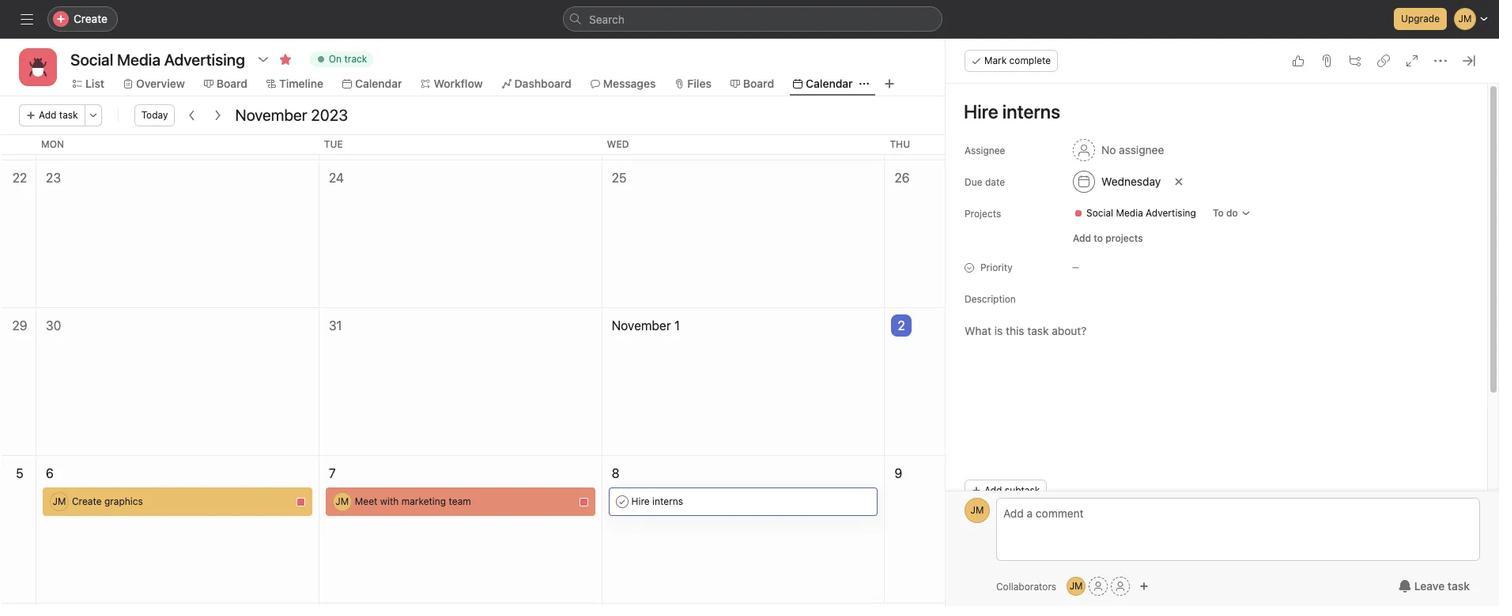 Task type: vqa. For each thing, say whether or not it's contained in the screenshot.
Insights 'dropdown button'
no



Task type: describe. For each thing, give the bounding box(es) containing it.
8
[[612, 466, 619, 481]]

0 likes. click to like this task image
[[1292, 55, 1305, 67]]

today button
[[134, 104, 175, 126]]

7
[[329, 466, 336, 481]]

date
[[985, 176, 1005, 188]]

5
[[16, 466, 24, 481]]

Task Name text field
[[953, 93, 1468, 130]]

wednesday button
[[1066, 168, 1168, 196]]

add to projects button
[[1066, 228, 1150, 250]]

2 calendar link from the left
[[793, 75, 853, 93]]

task for add task
[[59, 109, 78, 121]]

hire
[[631, 496, 650, 508]]

social media advertising
[[1086, 207, 1196, 219]]

list
[[85, 77, 104, 90]]

add for add task
[[39, 109, 57, 121]]

add task button
[[19, 104, 85, 126]]

1 calendar link from the left
[[342, 75, 402, 93]]

projects
[[965, 208, 1001, 220]]

23
[[46, 171, 61, 185]]

more actions for this task image
[[1434, 55, 1447, 67]]

mon
[[41, 138, 64, 150]]

on track
[[329, 53, 367, 65]]

leave task button
[[1388, 572, 1480, 601]]

mark complete
[[984, 55, 1051, 66]]

2
[[898, 319, 905, 333]]

workflow link
[[421, 75, 483, 93]]

29
[[12, 319, 27, 333]]

team
[[449, 496, 471, 508]]

1 board link from the left
[[204, 75, 247, 93]]

0 vertical spatial jm button
[[965, 498, 990, 523]]

leave
[[1414, 580, 1445, 593]]

tue
[[324, 138, 343, 150]]

timeline
[[279, 77, 323, 90]]

social
[[1086, 207, 1113, 219]]

hire interns
[[631, 496, 683, 508]]

1 horizontal spatial jm button
[[1067, 577, 1086, 596]]

tab actions image
[[859, 79, 869, 89]]

26
[[894, 171, 910, 185]]

mark
[[984, 55, 1007, 66]]

27
[[1177, 171, 1192, 185]]

advertising
[[1146, 207, 1196, 219]]

timeline link
[[266, 75, 323, 93]]

close details image
[[1463, 55, 1475, 67]]

list link
[[73, 75, 104, 93]]

november 1
[[612, 319, 680, 333]]

— button
[[1066, 256, 1161, 278]]

24
[[329, 171, 344, 185]]

1 calendar from the left
[[355, 77, 402, 90]]

2 calendar from the left
[[806, 77, 853, 90]]

add task
[[39, 109, 78, 121]]

media
[[1116, 207, 1143, 219]]

show options image
[[257, 53, 269, 66]]

messages
[[603, 77, 656, 90]]

wednesday
[[1101, 175, 1161, 188]]

dashboard
[[514, 77, 571, 90]]

collaborators
[[996, 581, 1056, 593]]

to do button
[[1206, 202, 1258, 225]]

30
[[46, 319, 61, 333]]

interns
[[652, 496, 683, 508]]

to
[[1094, 232, 1103, 244]]

due
[[965, 176, 982, 188]]

on
[[329, 53, 342, 65]]

upgrade
[[1401, 13, 1440, 25]]

to
[[1213, 207, 1224, 219]]

track
[[344, 53, 367, 65]]

add tab image
[[883, 77, 895, 90]]

projects
[[1106, 232, 1143, 244]]

wed
[[607, 138, 629, 150]]

25
[[612, 171, 627, 185]]

add to projects
[[1073, 232, 1143, 244]]

2023
[[311, 106, 348, 124]]

graphics
[[104, 496, 143, 508]]

leave task
[[1414, 580, 1470, 593]]



Task type: locate. For each thing, give the bounding box(es) containing it.
add subtask image
[[1349, 55, 1361, 67]]

create button
[[47, 6, 118, 32]]

9
[[894, 466, 902, 481]]

with
[[380, 496, 399, 508]]

board
[[216, 77, 247, 90], [743, 77, 774, 90]]

1 horizontal spatial task
[[1448, 580, 1470, 593]]

calendar left tab actions icon
[[806, 77, 853, 90]]

add for add to projects
[[1073, 232, 1091, 244]]

jm button
[[965, 498, 990, 523], [1067, 577, 1086, 596]]

november left 1
[[612, 319, 671, 333]]

marketing
[[401, 496, 446, 508]]

workflow
[[434, 77, 483, 90]]

board for 1st board link
[[216, 77, 247, 90]]

hire interns dialog
[[946, 39, 1499, 606]]

6
[[46, 466, 54, 481]]

files link
[[675, 75, 711, 93]]

1 horizontal spatial calendar link
[[793, 75, 853, 93]]

calendar link down track
[[342, 75, 402, 93]]

meet with marketing team
[[355, 496, 471, 508]]

assignee
[[965, 145, 1005, 157]]

0 horizontal spatial calendar
[[355, 77, 402, 90]]

1 vertical spatial create
[[72, 496, 102, 508]]

social media advertising link
[[1067, 206, 1202, 221]]

mark complete button
[[965, 50, 1058, 72]]

1 horizontal spatial calendar
[[806, 77, 853, 90]]

november for november 1
[[612, 319, 671, 333]]

add left to
[[1073, 232, 1091, 244]]

main content containing no assignee
[[946, 84, 1487, 606]]

create right expand sidebar icon
[[74, 12, 107, 25]]

task
[[59, 109, 78, 121], [1448, 580, 1470, 593]]

create left graphics
[[72, 496, 102, 508]]

0 vertical spatial add
[[39, 109, 57, 121]]

upgrade button
[[1394, 8, 1447, 30]]

no assignee button
[[1066, 136, 1171, 164]]

0 vertical spatial task
[[59, 109, 78, 121]]

bug image
[[28, 58, 47, 77]]

no assignee
[[1101, 143, 1164, 157]]

overview link
[[123, 75, 185, 93]]

board link right files
[[730, 75, 774, 93]]

Search tasks, projects, and more text field
[[563, 6, 942, 32]]

attachments: add a file to this task, hire interns image
[[1320, 55, 1333, 67]]

description
[[965, 293, 1016, 305]]

create
[[74, 12, 107, 25], [72, 496, 102, 508]]

None text field
[[66, 45, 249, 74]]

do
[[1226, 207, 1238, 219]]

0 vertical spatial november
[[235, 106, 307, 124]]

calendar down track
[[355, 77, 402, 90]]

board up next month image
[[216, 77, 247, 90]]

1 horizontal spatial november
[[612, 319, 671, 333]]

files
[[687, 77, 711, 90]]

full screen image
[[1406, 55, 1418, 67]]

1 vertical spatial november
[[612, 319, 671, 333]]

on track button
[[303, 48, 380, 70]]

task inside leave task button
[[1448, 580, 1470, 593]]

assignee
[[1119, 143, 1164, 157]]

2 board from the left
[[743, 77, 774, 90]]

calendar link left tab actions icon
[[793, 75, 853, 93]]

1 vertical spatial task
[[1448, 580, 1470, 593]]

messages link
[[590, 75, 656, 93]]

22
[[12, 171, 27, 185]]

task left more actions icon
[[59, 109, 78, 121]]

november
[[235, 106, 307, 124], [612, 319, 671, 333]]

completed image
[[612, 493, 631, 512]]

board link up next month image
[[204, 75, 247, 93]]

1 vertical spatial jm button
[[1067, 577, 1086, 596]]

0 horizontal spatial november
[[235, 106, 307, 124]]

0 horizontal spatial board
[[216, 77, 247, 90]]

expand sidebar image
[[21, 13, 33, 25]]

0 horizontal spatial jm button
[[965, 498, 990, 523]]

overview
[[136, 77, 185, 90]]

add
[[39, 109, 57, 121], [1073, 232, 1091, 244]]

add or remove collaborators image
[[1139, 582, 1149, 591]]

0 horizontal spatial calendar link
[[342, 75, 402, 93]]

jm
[[53, 496, 66, 508], [335, 496, 349, 508], [970, 504, 984, 516], [1069, 580, 1083, 592]]

no
[[1101, 143, 1116, 157]]

board right files
[[743, 77, 774, 90]]

0 horizontal spatial task
[[59, 109, 78, 121]]

to do
[[1213, 207, 1238, 219]]

clear due date image
[[1174, 177, 1184, 187]]

more actions image
[[88, 111, 98, 120]]

november down timeline link
[[235, 106, 307, 124]]

0 horizontal spatial board link
[[204, 75, 247, 93]]

1 board from the left
[[216, 77, 247, 90]]

calendar link
[[342, 75, 402, 93], [793, 75, 853, 93]]

create graphics
[[72, 496, 143, 508]]

add inside "hire interns" dialog
[[1073, 232, 1091, 244]]

today
[[141, 109, 168, 121]]

1 horizontal spatial board link
[[730, 75, 774, 93]]

2 board link from the left
[[730, 75, 774, 93]]

due date
[[965, 176, 1005, 188]]

create for create
[[74, 12, 107, 25]]

1
[[674, 319, 680, 333]]

task right leave on the right bottom
[[1448, 580, 1470, 593]]

1 horizontal spatial add
[[1073, 232, 1091, 244]]

31
[[329, 319, 342, 333]]

task inside add task button
[[59, 109, 78, 121]]

previous month image
[[186, 109, 199, 122]]

0 vertical spatial create
[[74, 12, 107, 25]]

1 horizontal spatial board
[[743, 77, 774, 90]]

1 vertical spatial add
[[1073, 232, 1091, 244]]

task for leave task
[[1448, 580, 1470, 593]]

—
[[1072, 262, 1079, 272]]

meet
[[355, 496, 377, 508]]

create inside popup button
[[74, 12, 107, 25]]

thu
[[890, 138, 910, 150]]

calendar
[[355, 77, 402, 90], [806, 77, 853, 90]]

board for 2nd board link
[[743, 77, 774, 90]]

complete
[[1009, 55, 1051, 66]]

Completed checkbox
[[612, 493, 631, 512]]

main content inside "hire interns" dialog
[[946, 84, 1487, 606]]

0 horizontal spatial add
[[39, 109, 57, 121]]

create for create graphics
[[72, 496, 102, 508]]

next month image
[[211, 109, 224, 122]]

priority
[[980, 262, 1013, 274]]

copy task link image
[[1377, 55, 1390, 67]]

main content
[[946, 84, 1487, 606]]

november for november 2023
[[235, 106, 307, 124]]

remove from starred image
[[279, 53, 292, 66]]

add up mon
[[39, 109, 57, 121]]

november 2023
[[235, 106, 348, 124]]

board link
[[204, 75, 247, 93], [730, 75, 774, 93]]

dashboard link
[[502, 75, 571, 93]]



